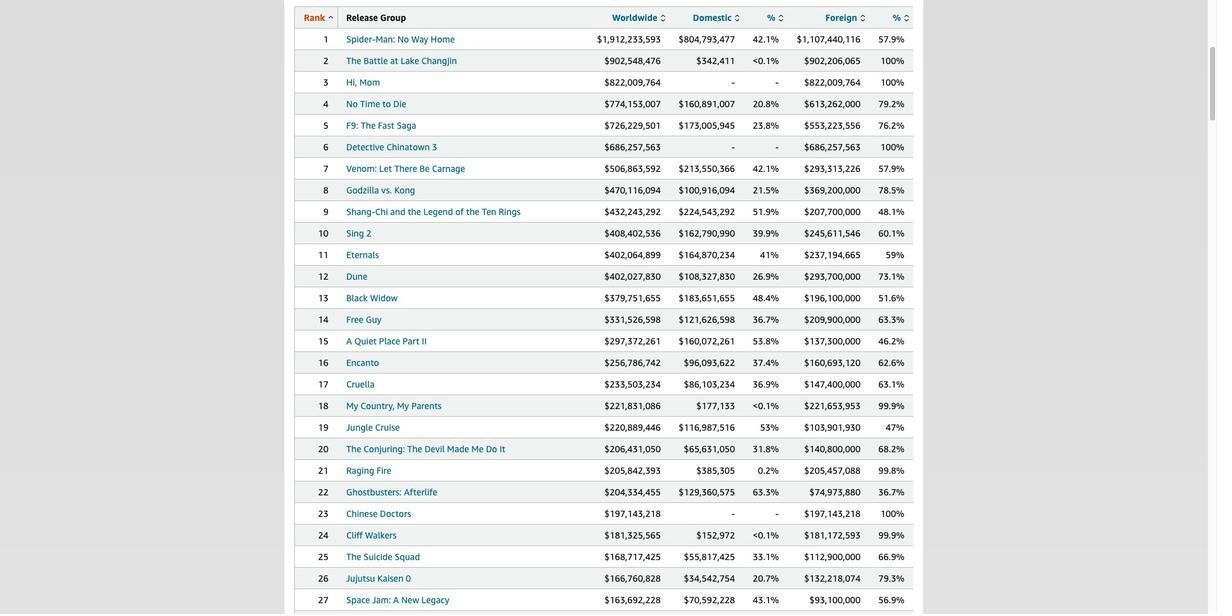 Task type: locate. For each thing, give the bounding box(es) containing it.
godzilla vs. kong
[[346, 185, 415, 195]]

$822,009,764 down $902,548,476
[[605, 77, 661, 88]]

0 horizontal spatial % link
[[767, 12, 784, 23]]

a quiet place part ii link
[[346, 336, 427, 346]]

<0.1% up 20.8%
[[753, 55, 779, 66]]

51.9%
[[753, 206, 779, 217]]

my country, my parents
[[346, 400, 442, 411]]

1 vertical spatial 2
[[366, 228, 372, 239]]

f9:
[[346, 120, 359, 131]]

spider-man: no way home link
[[346, 34, 455, 44]]

0 horizontal spatial a
[[346, 336, 352, 346]]

25
[[318, 551, 329, 562]]

the
[[408, 206, 421, 217], [466, 206, 480, 217]]

2 right sing
[[366, 228, 372, 239]]

jungle cruise link
[[346, 422, 400, 433]]

20.7%
[[753, 573, 779, 584]]

1 vertical spatial 42.1%
[[753, 163, 779, 174]]

no time to die
[[346, 98, 407, 109]]

eternals link
[[346, 249, 379, 260]]

53%
[[760, 422, 779, 433]]

<0.1% for $177,133
[[753, 400, 779, 411]]

no left way
[[398, 34, 409, 44]]

0 horizontal spatial the
[[408, 206, 421, 217]]

$147,400,000
[[805, 379, 861, 390]]

space jam: a new legacy
[[346, 595, 450, 605]]

$220,889,446
[[605, 422, 661, 433]]

cliff
[[346, 530, 363, 541]]

conjuring:
[[364, 444, 405, 454]]

1 horizontal spatial $686,257,563
[[805, 141, 861, 152]]

1 $197,143,218 from the left
[[605, 508, 661, 519]]

31.8%
[[753, 444, 779, 454]]

99.9% up 66.9% on the bottom of page
[[879, 530, 905, 541]]

1 horizontal spatial $197,143,218
[[805, 508, 861, 519]]

1 99.9% from the top
[[879, 400, 905, 411]]

a left the quiet
[[346, 336, 352, 346]]

ii
[[422, 336, 427, 346]]

33.1%
[[753, 551, 779, 562]]

0 horizontal spatial $686,257,563
[[605, 141, 661, 152]]

3 up '4'
[[323, 77, 329, 88]]

2 $686,257,563 from the left
[[805, 141, 861, 152]]

$205,842,393
[[605, 465, 661, 476]]

2 % from the left
[[893, 12, 901, 23]]

0 horizontal spatial no
[[346, 98, 358, 109]]

venom: let there be carnage
[[346, 163, 465, 174]]

0 vertical spatial 57.9%
[[879, 34, 905, 44]]

57.9% for $1,107,440,116
[[879, 34, 905, 44]]

2 99.9% from the top
[[879, 530, 905, 541]]

venom: let there be carnage link
[[346, 163, 465, 174]]

7
[[323, 163, 329, 174]]

1 57.9% from the top
[[879, 34, 905, 44]]

$137,300,000
[[805, 336, 861, 346]]

saga
[[397, 120, 416, 131]]

$177,133
[[697, 400, 735, 411]]

2 the from the left
[[466, 206, 480, 217]]

1 horizontal spatial my
[[397, 400, 409, 411]]

3 <0.1% from the top
[[753, 530, 779, 541]]

20
[[318, 444, 329, 454]]

raging
[[346, 465, 374, 476]]

the for conjuring:
[[346, 444, 361, 454]]

1 the from the left
[[408, 206, 421, 217]]

walkers
[[365, 530, 397, 541]]

$902,548,476
[[605, 55, 661, 66]]

$129,360,575
[[679, 487, 735, 497]]

2 57.9% from the top
[[879, 163, 905, 174]]

mom
[[360, 77, 380, 88]]

0 horizontal spatial my
[[346, 400, 358, 411]]

$245,611,546
[[805, 228, 861, 239]]

$379,751,655
[[605, 293, 661, 303]]

1 horizontal spatial the
[[466, 206, 480, 217]]

the down jungle
[[346, 444, 361, 454]]

57.9% up 78.5% in the top right of the page
[[879, 163, 905, 174]]

spider-man: no way home
[[346, 34, 455, 44]]

0 horizontal spatial $822,009,764
[[605, 77, 661, 88]]

sing
[[346, 228, 364, 239]]

42.1% for $804,793,477
[[753, 34, 779, 44]]

0 vertical spatial 3
[[323, 77, 329, 88]]

0 vertical spatial a
[[346, 336, 352, 346]]

$822,009,764 down $902,206,065
[[805, 77, 861, 88]]

my up jungle
[[346, 400, 358, 411]]

the down cliff
[[346, 551, 361, 562]]

1 vertical spatial a
[[393, 595, 399, 605]]

chinese
[[346, 508, 378, 519]]

% link
[[767, 12, 784, 23], [893, 12, 909, 23]]

no left time
[[346, 98, 358, 109]]

0 vertical spatial 42.1%
[[753, 34, 779, 44]]

42.1% up 21.5%
[[753, 163, 779, 174]]

23.8%
[[753, 120, 779, 131]]

26.9%
[[753, 271, 779, 282]]

- down $342,411
[[732, 77, 735, 88]]

1 vertical spatial 63.3%
[[753, 487, 779, 497]]

-
[[732, 77, 735, 88], [776, 77, 779, 88], [732, 141, 735, 152], [776, 141, 779, 152], [732, 508, 735, 519], [776, 508, 779, 519]]

1 vertical spatial 99.9%
[[879, 530, 905, 541]]

1 horizontal spatial $822,009,764
[[805, 77, 861, 88]]

1 horizontal spatial % link
[[893, 12, 909, 23]]

place
[[379, 336, 400, 346]]

squad
[[395, 551, 420, 562]]

2 down 1
[[323, 55, 329, 66]]

godzilla vs. kong link
[[346, 185, 415, 195]]

raging fire link
[[346, 465, 392, 476]]

fire
[[377, 465, 392, 476]]

1 % from the left
[[767, 12, 776, 23]]

0 vertical spatial 36.7%
[[753, 314, 779, 325]]

% link right domestic link
[[767, 12, 784, 23]]

- down the 23.8%
[[776, 141, 779, 152]]

0 horizontal spatial $197,143,218
[[605, 508, 661, 519]]

1 horizontal spatial 63.3%
[[879, 314, 905, 325]]

$166,760,828
[[605, 573, 661, 584]]

$293,700,000
[[805, 271, 861, 282]]

<0.1% up 33.1%
[[753, 530, 779, 541]]

vs.
[[382, 185, 392, 195]]

8
[[323, 185, 329, 195]]

73.1%
[[879, 271, 905, 282]]

0 horizontal spatial 36.7%
[[753, 314, 779, 325]]

carnage
[[432, 163, 465, 174]]

1 vertical spatial 57.9%
[[879, 163, 905, 174]]

$112,900,000
[[805, 551, 861, 562]]

$108,327,830
[[679, 271, 735, 282]]

51.6%
[[879, 293, 905, 303]]

68.2%
[[879, 444, 905, 454]]

$205,457,088
[[805, 465, 861, 476]]

$65,631,050
[[684, 444, 735, 454]]

0 vertical spatial 99.9%
[[879, 400, 905, 411]]

$197,143,218 down "$204,334,455"
[[605, 508, 661, 519]]

black
[[346, 293, 368, 303]]

99.9%
[[879, 400, 905, 411], [879, 530, 905, 541]]

doctors
[[380, 508, 411, 519]]

0 horizontal spatial 63.3%
[[753, 487, 779, 497]]

100% for $822,009,764
[[881, 77, 905, 88]]

2 vertical spatial <0.1%
[[753, 530, 779, 541]]

die
[[393, 98, 407, 109]]

100% for $197,143,218
[[881, 508, 905, 519]]

100% for $686,257,563
[[881, 141, 905, 152]]

16
[[318, 357, 329, 368]]

the right and
[[408, 206, 421, 217]]

ghostbusters: afterlife
[[346, 487, 438, 497]]

the up hi,
[[346, 55, 361, 66]]

3 up carnage
[[432, 141, 438, 152]]

the conjuring: the devil made me do it
[[346, 444, 506, 454]]

$686,257,563 down $553,223,556
[[805, 141, 861, 152]]

my left the parents
[[397, 400, 409, 411]]

36.7%
[[753, 314, 779, 325], [879, 487, 905, 497]]

1 horizontal spatial %
[[893, 12, 901, 23]]

the right the of
[[466, 206, 480, 217]]

% right foreign link
[[893, 12, 901, 23]]

<0.1%
[[753, 55, 779, 66], [753, 400, 779, 411], [753, 530, 779, 541]]

0 horizontal spatial %
[[767, 12, 776, 23]]

a
[[346, 336, 352, 346], [393, 595, 399, 605]]

1 42.1% from the top
[[753, 34, 779, 44]]

1 horizontal spatial no
[[398, 34, 409, 44]]

63.3% down 51.6%
[[879, 314, 905, 325]]

a left new
[[393, 595, 399, 605]]

46.2%
[[879, 336, 905, 346]]

at
[[390, 55, 398, 66]]

99.9% down "63.1%" at the right bottom of page
[[879, 400, 905, 411]]

0 vertical spatial 2
[[323, 55, 329, 66]]

$181,325,565
[[605, 530, 661, 541]]

2 42.1% from the top
[[753, 163, 779, 174]]

0 vertical spatial <0.1%
[[753, 55, 779, 66]]

57.9% right $1,107,440,116
[[879, 34, 905, 44]]

4 100% from the top
[[881, 508, 905, 519]]

1 <0.1% from the top
[[753, 55, 779, 66]]

39.9%
[[753, 228, 779, 239]]

0 vertical spatial no
[[398, 34, 409, 44]]

1 horizontal spatial 3
[[432, 141, 438, 152]]

$96,093,622
[[684, 357, 735, 368]]

76.2%
[[879, 120, 905, 131]]

2 $822,009,764 from the left
[[805, 77, 861, 88]]

53.8%
[[753, 336, 779, 346]]

$181,172,593
[[805, 530, 861, 541]]

% right domestic link
[[767, 12, 776, 23]]

2 100% from the top
[[881, 77, 905, 88]]

man:
[[376, 34, 395, 44]]

$197,143,218 up $181,172,593
[[805, 508, 861, 519]]

63.3% down 0.2%
[[753, 487, 779, 497]]

3 100% from the top
[[881, 141, 905, 152]]

$686,257,563 down '$726,229,501'
[[605, 141, 661, 152]]

1 vertical spatial <0.1%
[[753, 400, 779, 411]]

$93,100,000
[[810, 595, 861, 605]]

ten
[[482, 206, 497, 217]]

99.9% for $221,653,953
[[879, 400, 905, 411]]

% link right foreign link
[[893, 12, 909, 23]]

1 vertical spatial 36.7%
[[879, 487, 905, 497]]

36.7% up the 53.8%
[[753, 314, 779, 325]]

11
[[318, 249, 329, 260]]

$160,072,261
[[679, 336, 735, 346]]

raging fire
[[346, 465, 392, 476]]

99.9% for $181,172,593
[[879, 530, 905, 541]]

$613,262,000
[[805, 98, 861, 109]]

1 vertical spatial no
[[346, 98, 358, 109]]

- down $173,005,945
[[732, 141, 735, 152]]

42.1% right $804,793,477
[[753, 34, 779, 44]]

2 <0.1% from the top
[[753, 400, 779, 411]]

detective chinatown 3
[[346, 141, 438, 152]]

<0.1% down 36.9%
[[753, 400, 779, 411]]

1 100% from the top
[[881, 55, 905, 66]]

0 horizontal spatial 3
[[323, 77, 329, 88]]

$369,200,000
[[805, 185, 861, 195]]

$408,402,536
[[605, 228, 661, 239]]

36.7% down 99.8%
[[879, 487, 905, 497]]



Task type: describe. For each thing, give the bounding box(es) containing it.
$224,543,292
[[679, 206, 735, 217]]

$164,870,234
[[679, 249, 735, 260]]

the for battle
[[346, 55, 361, 66]]

f9: the fast saga
[[346, 120, 416, 131]]

jujutsu kaisen 0 link
[[346, 573, 411, 584]]

devil
[[425, 444, 445, 454]]

$726,229,501
[[605, 120, 661, 131]]

chinese doctors link
[[346, 508, 411, 519]]

1 my from the left
[[346, 400, 358, 411]]

1 $686,257,563 from the left
[[605, 141, 661, 152]]

27
[[318, 595, 329, 605]]

foreign link
[[826, 12, 865, 23]]

% for 2nd % "link" from right
[[767, 12, 776, 23]]

guy
[[366, 314, 382, 325]]

1 % link from the left
[[767, 12, 784, 23]]

$221,831,086
[[605, 400, 661, 411]]

fast
[[378, 120, 395, 131]]

detective
[[346, 141, 384, 152]]

1 horizontal spatial 36.7%
[[879, 487, 905, 497]]

59%
[[886, 249, 905, 260]]

cruella link
[[346, 379, 375, 390]]

17
[[318, 379, 329, 390]]

2 % link from the left
[[893, 12, 909, 23]]

release group
[[346, 12, 406, 23]]

$121,626,598
[[679, 314, 735, 325]]

hi,
[[346, 77, 357, 88]]

quiet
[[354, 336, 377, 346]]

f9: the fast saga link
[[346, 120, 416, 131]]

12
[[318, 271, 329, 282]]

$221,653,953
[[805, 400, 861, 411]]

- up 20.8%
[[776, 77, 779, 88]]

no time to die link
[[346, 98, 407, 109]]

14
[[318, 314, 329, 325]]

free
[[346, 314, 364, 325]]

57.9% for $293,313,226
[[879, 163, 905, 174]]

$86,103,234
[[684, 379, 735, 390]]

% for 1st % "link" from right
[[893, 12, 901, 23]]

<0.1% for $342,411
[[753, 55, 779, 66]]

chinatown
[[387, 141, 430, 152]]

space jam: a new legacy link
[[346, 595, 450, 605]]

1 horizontal spatial a
[[393, 595, 399, 605]]

group
[[380, 12, 406, 23]]

1 vertical spatial 3
[[432, 141, 438, 152]]

the for suicide
[[346, 551, 361, 562]]

shang-chi and the legend of the ten rings link
[[346, 206, 521, 217]]

home
[[431, 34, 455, 44]]

48.1%
[[879, 206, 905, 217]]

1
[[323, 34, 329, 44]]

$1,912,233,593
[[597, 34, 661, 44]]

$70,592,228
[[684, 595, 735, 605]]

<0.1% for $152,972
[[753, 530, 779, 541]]

$162,790,990
[[679, 228, 735, 239]]

4
[[323, 98, 329, 109]]

15
[[318, 336, 329, 346]]

79.2%
[[879, 98, 905, 109]]

$297,372,261
[[605, 336, 661, 346]]

60.1%
[[879, 228, 905, 239]]

22
[[318, 487, 329, 497]]

2 $197,143,218 from the left
[[805, 508, 861, 519]]

the left devil
[[407, 444, 422, 454]]

the suicide squad
[[346, 551, 420, 562]]

jungle cruise
[[346, 422, 400, 433]]

$103,901,930
[[805, 422, 861, 433]]

dune link
[[346, 271, 368, 282]]

37.4%
[[753, 357, 779, 368]]

23
[[318, 508, 329, 519]]

20.8%
[[753, 98, 779, 109]]

- down 0.2%
[[776, 508, 779, 519]]

10
[[318, 228, 329, 239]]

2 my from the left
[[397, 400, 409, 411]]

42.1% for $213,550,366
[[753, 163, 779, 174]]

way
[[411, 34, 429, 44]]

1 $822,009,764 from the left
[[605, 77, 661, 88]]

24
[[318, 530, 329, 541]]

cruise
[[375, 422, 400, 433]]

100% for $902,206,065
[[881, 55, 905, 66]]

- up $152,972
[[732, 508, 735, 519]]

cliff walkers
[[346, 530, 397, 541]]

it
[[500, 444, 506, 454]]

1 horizontal spatial 2
[[366, 228, 372, 239]]

$432,243,292
[[605, 206, 661, 217]]

afterlife
[[404, 487, 438, 497]]

free guy
[[346, 314, 382, 325]]

$34,542,754
[[684, 573, 735, 584]]

$470,116,094
[[605, 185, 661, 195]]

kong
[[394, 185, 415, 195]]

chinese doctors
[[346, 508, 411, 519]]

the right f9:
[[361, 120, 376, 131]]

$293,313,226
[[805, 163, 861, 174]]

0 vertical spatial 63.3%
[[879, 314, 905, 325]]

the conjuring: the devil made me do it link
[[346, 444, 506, 454]]

parents
[[412, 400, 442, 411]]

release
[[346, 12, 378, 23]]

26
[[318, 573, 329, 584]]

21
[[318, 465, 329, 476]]

47%
[[886, 422, 905, 433]]

0 horizontal spatial 2
[[323, 55, 329, 66]]

$902,206,065
[[805, 55, 861, 66]]

$402,064,899
[[605, 249, 661, 260]]



Task type: vqa. For each thing, say whether or not it's contained in the screenshot.


